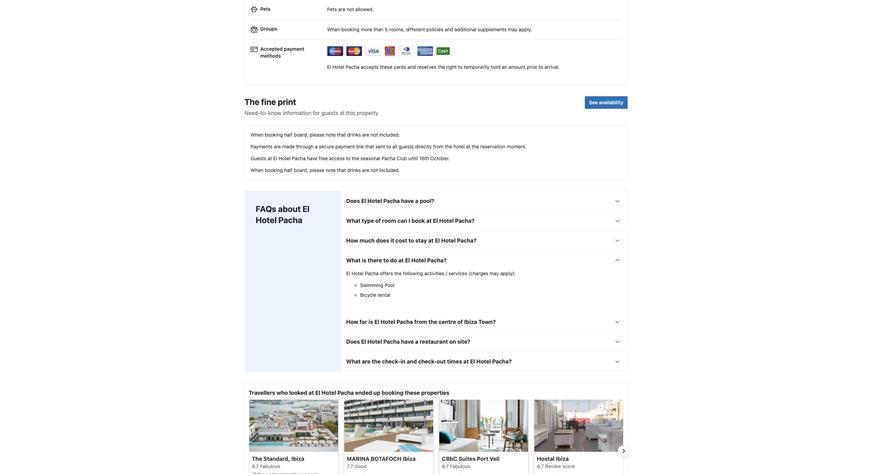 Task type: vqa. For each thing, say whether or not it's contained in the screenshot.
MARINA BOTAFOCH Ibiza 7.7 Good
yes



Task type: locate. For each thing, give the bounding box(es) containing it.
are up the ended
[[362, 359, 371, 365]]

are
[[338, 6, 345, 12], [362, 132, 369, 138], [274, 144, 281, 150], [362, 168, 369, 174], [362, 359, 371, 365]]

0 horizontal spatial payment
[[284, 46, 304, 52]]

and right in
[[407, 359, 417, 365]]

1 vertical spatial payment
[[335, 144, 355, 150]]

pacha? up activities
[[427, 258, 447, 264]]

1 horizontal spatial pets
[[327, 6, 337, 12]]

1 vertical spatial half
[[284, 168, 293, 174]]

swimming pool
[[360, 283, 394, 289]]

0 vertical spatial what
[[346, 218, 361, 224]]

marina botafoch ibiza 7.7 good
[[347, 457, 416, 470]]

pacha? down does el hotel pacha have a restaurant on site? dropdown button
[[492, 359, 512, 365]]

marina
[[347, 457, 369, 463]]

ibiza left the town? at bottom
[[464, 319, 477, 326]]

0 vertical spatial guests
[[321, 110, 338, 116]]

1 vertical spatial is
[[369, 319, 373, 326]]

a for does el hotel pacha have a pool?
[[415, 198, 418, 205]]

0 vertical spatial not
[[347, 6, 354, 12]]

to
[[458, 64, 463, 70], [539, 64, 543, 70], [386, 144, 391, 150], [346, 156, 351, 162], [409, 238, 414, 244], [383, 258, 389, 264]]

1 vertical spatial does
[[346, 339, 360, 346]]

score
[[562, 464, 575, 470]]

booking left more
[[341, 26, 359, 32]]

1 horizontal spatial may
[[508, 26, 517, 32]]

book
[[412, 218, 425, 224]]

5
[[385, 26, 388, 32]]

payment right accepted
[[284, 46, 304, 52]]

to left do
[[383, 258, 389, 264]]

2 how from the top
[[346, 319, 358, 326]]

pets left allowed.
[[327, 6, 337, 12]]

how left the far
[[346, 319, 358, 326]]

not down seasonal
[[371, 168, 378, 174]]

not left allowed.
[[347, 6, 354, 12]]

1 vertical spatial included.
[[379, 168, 400, 174]]

hotel inside dropdown button
[[476, 359, 491, 365]]

0 horizontal spatial these
[[380, 64, 392, 70]]

it
[[390, 238, 394, 244]]

the left centre
[[428, 319, 437, 326]]

0 vertical spatial note
[[326, 132, 336, 138]]

included. down club
[[379, 168, 400, 174]]

included.
[[379, 132, 400, 138], [379, 168, 400, 174]]

apply.
[[519, 26, 532, 32]]

0 horizontal spatial check-
[[382, 359, 401, 365]]

8.7 fabulous down cbbc
[[442, 464, 470, 470]]

pacha? up how much does it cost to stay at el hotel pacha? dropdown button
[[455, 218, 475, 224]]

hotel
[[332, 64, 344, 70], [279, 156, 291, 162], [367, 198, 382, 205], [256, 216, 277, 225], [439, 218, 454, 224], [441, 238, 456, 244], [411, 258, 426, 264], [352, 271, 364, 277], [381, 319, 395, 326], [367, 339, 382, 346], [476, 359, 491, 365], [322, 390, 336, 397]]

1 horizontal spatial from
[[433, 144, 444, 150]]

at left the "this" at the top left
[[340, 110, 345, 116]]

check-
[[382, 359, 401, 365], [418, 359, 437, 365]]

at right hotel
[[466, 144, 470, 150]]

a
[[315, 144, 318, 150], [415, 198, 418, 205], [415, 339, 418, 346]]

0 vertical spatial included.
[[379, 132, 400, 138]]

through
[[296, 144, 314, 150]]

2 does from the top
[[346, 339, 360, 346]]

ibiza
[[464, 319, 477, 326], [291, 457, 304, 463], [403, 457, 416, 463], [556, 457, 569, 463]]

1 vertical spatial have
[[401, 198, 414, 205]]

please up "secure"
[[310, 132, 324, 138]]

el hotel pacha accepts these cards and reserves the right to temporarily hold an amount prior to arrival.
[[327, 64, 560, 70]]

check- down restaurant
[[418, 359, 437, 365]]

additional
[[454, 26, 476, 32]]

these
[[380, 64, 392, 70], [405, 390, 420, 397]]

0 horizontal spatial may
[[490, 271, 499, 277]]

visa image
[[365, 46, 381, 56]]

0 horizontal spatial of
[[375, 218, 381, 224]]

are left the made
[[274, 144, 281, 150]]

2 vertical spatial what
[[346, 359, 361, 365]]

0 vertical spatial half
[[284, 132, 293, 138]]

1 horizontal spatial these
[[405, 390, 420, 397]]

1 please from the top
[[310, 132, 324, 138]]

the left the standard,
[[252, 457, 262, 463]]

may left apply.
[[508, 26, 517, 32]]

are left allowed.
[[338, 6, 345, 12]]

ibiza inside 'hostal ibiza 6.7 review score'
[[556, 457, 569, 463]]

these left properties
[[405, 390, 420, 397]]

standard,
[[263, 457, 290, 463]]

2 please from the top
[[310, 168, 324, 174]]

0 vertical spatial a
[[315, 144, 318, 150]]

2 included. from the top
[[379, 168, 400, 174]]

have up in
[[401, 339, 414, 346]]

port
[[477, 457, 488, 463]]

have for does el hotel pacha have a pool?
[[401, 198, 414, 205]]

is right the far
[[369, 319, 373, 326]]

and inside dropdown button
[[407, 359, 417, 365]]

note up "secure"
[[326, 132, 336, 138]]

hold
[[491, 64, 501, 70]]

may
[[508, 26, 517, 32], [490, 271, 499, 277]]

up
[[373, 390, 380, 397]]

board, up 'through'
[[294, 132, 308, 138]]

1 vertical spatial board,
[[294, 168, 308, 174]]

1 vertical spatial when
[[250, 132, 263, 138]]

mastercard image
[[346, 46, 362, 56]]

7.7 good
[[347, 464, 367, 470]]

what are the check-in and check-out times at el hotel pacha? button
[[341, 352, 627, 372]]

1 8.7 fabulous from the left
[[252, 464, 280, 470]]

1 half from the top
[[284, 132, 293, 138]]

at right times
[[463, 359, 469, 365]]

the inside dropdown button
[[428, 319, 437, 326]]

an
[[502, 64, 507, 70]]

the left hotel
[[445, 144, 452, 150]]

payment up 'guests at el hotel pacha have free access to the seasonal pacha club until 16th october.'
[[335, 144, 355, 150]]

what left there
[[346, 258, 361, 264]]

pets for pets
[[260, 6, 271, 12]]

prior
[[527, 64, 537, 70]]

drinks down 'guests at el hotel pacha have free access to the seasonal pacha club until 16th october.'
[[347, 168, 361, 174]]

drinks up link
[[347, 132, 361, 138]]

does el hotel pacha have a restaurant on site? button
[[341, 333, 627, 352]]

1 vertical spatial a
[[415, 198, 418, 205]]

1 vertical spatial of
[[457, 319, 463, 326]]

region containing the standard, ibiza
[[243, 401, 629, 475]]

and right cards
[[408, 64, 416, 70]]

what inside dropdown button
[[346, 218, 361, 224]]

about
[[278, 205, 301, 214]]

1 vertical spatial from
[[414, 319, 427, 326]]

how far is el hotel pacha from the centre of ibiza town?
[[346, 319, 496, 326]]

0 vertical spatial how
[[346, 238, 358, 244]]

what
[[346, 218, 361, 224], [346, 258, 361, 264], [346, 359, 361, 365]]

1 how from the top
[[346, 238, 358, 244]]

room
[[382, 218, 396, 224]]

at right stay
[[428, 238, 434, 244]]

may inside accordion control element
[[490, 271, 499, 277]]

these left cards
[[380, 64, 392, 70]]

0 vertical spatial from
[[433, 144, 444, 150]]

are up link
[[362, 132, 369, 138]]

than
[[374, 26, 384, 32]]

ibiza up the score
[[556, 457, 569, 463]]

pool?
[[420, 198, 434, 205]]

1 horizontal spatial is
[[369, 319, 373, 326]]

apply):
[[500, 271, 516, 277]]

the for the fine print
[[245, 97, 259, 107]]

3 what from the top
[[346, 359, 361, 365]]

are for pets
[[338, 6, 345, 12]]

2 what from the top
[[346, 258, 361, 264]]

when booking half board, please note that drinks are not included.
[[250, 132, 400, 138], [250, 168, 400, 174]]

0 vertical spatial is
[[362, 258, 366, 264]]

1 horizontal spatial 8.7 fabulous
[[442, 464, 470, 470]]

what left type
[[346, 218, 361, 224]]

more
[[361, 26, 372, 32]]

directly
[[415, 144, 432, 150]]

payment
[[284, 46, 304, 52], [335, 144, 355, 150]]

0 horizontal spatial from
[[414, 319, 427, 326]]

does for does el hotel pacha have a pool?
[[346, 198, 360, 205]]

0 vertical spatial these
[[380, 64, 392, 70]]

not up the sent
[[371, 132, 378, 138]]

the for the standard, ibiza
[[252, 457, 262, 463]]

activities
[[424, 271, 444, 277]]

to left stay
[[409, 238, 414, 244]]

what up "travellers who looked at el hotel pacha ended up booking these properties"
[[346, 359, 361, 365]]

1 vertical spatial when booking half board, please note that drinks are not included.
[[250, 168, 400, 174]]

this
[[346, 110, 355, 116]]

half up the made
[[284, 132, 293, 138]]

guests
[[250, 156, 266, 162]]

of
[[375, 218, 381, 224], [457, 319, 463, 326]]

swimming
[[360, 283, 383, 289]]

when booking more than 5 rooms, different policies and additional supplements may apply.
[[327, 26, 532, 32]]

have left free
[[307, 156, 317, 162]]

from inside dropdown button
[[414, 319, 427, 326]]

travellers who looked at el hotel pacha ended up booking these properties
[[249, 390, 449, 397]]

1 horizontal spatial check-
[[418, 359, 437, 365]]

temporarily
[[464, 64, 489, 70]]

when booking half board, please note that drinks are not included. down free
[[250, 168, 400, 174]]

1 vertical spatial these
[[405, 390, 420, 397]]

from
[[433, 144, 444, 150], [414, 319, 427, 326]]

faqs about el hotel pacha
[[256, 205, 310, 225]]

2 vertical spatial and
[[407, 359, 417, 365]]

from up the october.
[[433, 144, 444, 150]]

see availability button
[[585, 97, 628, 109]]

how for how much does it cost to stay at el hotel pacha?
[[346, 238, 358, 244]]

included. up payments are made through a secure payment link that sent to all guests directly from the hotel at the reservation moment.
[[379, 132, 400, 138]]

how left much
[[346, 238, 358, 244]]

at right book
[[426, 218, 432, 224]]

vell
[[490, 457, 500, 463]]

to right prior
[[539, 64, 543, 70]]

are inside dropdown button
[[362, 359, 371, 365]]

different
[[406, 26, 425, 32]]

may left apply): at the right
[[490, 271, 499, 277]]

2 vertical spatial a
[[415, 339, 418, 346]]

what inside what is there to do at el hotel pacha? dropdown button
[[346, 258, 361, 264]]

1 vertical spatial what
[[346, 258, 361, 264]]

0 vertical spatial does
[[346, 198, 360, 205]]

at inside dropdown button
[[463, 359, 469, 365]]

accepted payment methods
[[260, 46, 304, 59]]

cbbc
[[442, 457, 457, 463]]

1 vertical spatial please
[[310, 168, 324, 174]]

0 horizontal spatial is
[[362, 258, 366, 264]]

when up the maestro icon at top
[[327, 26, 340, 32]]

that down access
[[337, 168, 346, 174]]

2 8.7 fabulous from the left
[[442, 464, 470, 470]]

of right type
[[375, 218, 381, 224]]

and right policies
[[445, 26, 453, 32]]

1 vertical spatial drinks
[[347, 168, 361, 174]]

right
[[446, 64, 457, 70]]

to right access
[[346, 156, 351, 162]]

when booking half board, please note that drinks are not included. up "secure"
[[250, 132, 400, 138]]

region
[[243, 401, 629, 475]]

hostal
[[537, 457, 555, 463]]

0 vertical spatial board,
[[294, 132, 308, 138]]

that up access
[[337, 132, 346, 138]]

pets up groups
[[260, 6, 271, 12]]

is left there
[[362, 258, 366, 264]]

1 what from the top
[[346, 218, 361, 224]]

0 vertical spatial please
[[310, 132, 324, 138]]

0 horizontal spatial pets
[[260, 6, 271, 12]]

please
[[310, 132, 324, 138], [310, 168, 324, 174]]

1 vertical spatial note
[[326, 168, 336, 174]]

8.7 fabulous down the standard,
[[252, 464, 280, 470]]

until
[[408, 156, 418, 162]]

accepted
[[260, 46, 283, 52]]

2 note from the top
[[326, 168, 336, 174]]

the inside the fine print need-to-know information for guests at this property
[[245, 97, 259, 107]]

what for what are the check-in and check-out times at el hotel pacha?
[[346, 359, 361, 365]]

when down guests
[[250, 168, 263, 174]]

ibiza inside the standard, ibiza 8.7 fabulous
[[291, 457, 304, 463]]

1 board, from the top
[[294, 132, 308, 138]]

el
[[327, 64, 331, 70], [273, 156, 277, 162], [361, 198, 366, 205], [302, 205, 310, 214], [433, 218, 438, 224], [435, 238, 440, 244], [405, 258, 410, 264], [346, 271, 350, 277], [374, 319, 379, 326], [361, 339, 366, 346], [470, 359, 475, 365], [315, 390, 320, 397]]

when
[[327, 26, 340, 32], [250, 132, 263, 138], [250, 168, 263, 174]]

el inside dropdown button
[[470, 359, 475, 365]]

to left the all
[[386, 144, 391, 150]]

el inside faqs about el hotel pacha
[[302, 205, 310, 214]]

the left in
[[372, 359, 381, 365]]

1 vertical spatial the
[[252, 457, 262, 463]]

board, down 'through'
[[294, 168, 308, 174]]

from up does el hotel pacha have a restaurant on site?
[[414, 319, 427, 326]]

what inside what are the check-in and check-out times at el hotel pacha? dropdown button
[[346, 359, 361, 365]]

booking right up
[[382, 390, 403, 397]]

ibiza right the standard,
[[291, 457, 304, 463]]

not
[[347, 6, 354, 12], [371, 132, 378, 138], [371, 168, 378, 174]]

0 horizontal spatial 8.7 fabulous
[[252, 464, 280, 470]]

0 horizontal spatial guests
[[321, 110, 338, 116]]

1 note from the top
[[326, 132, 336, 138]]

club
[[397, 156, 407, 162]]

1 vertical spatial how
[[346, 319, 358, 326]]

the up need-
[[245, 97, 259, 107]]

fine
[[261, 97, 276, 107]]

have left pool?
[[401, 198, 414, 205]]

0 vertical spatial when booking half board, please note that drinks are not included.
[[250, 132, 400, 138]]

of right centre
[[457, 319, 463, 326]]

what is there to do at el hotel pacha? button
[[341, 251, 627, 271]]

please down free
[[310, 168, 324, 174]]

ibiza right botafoch
[[403, 457, 416, 463]]

a left pool?
[[415, 198, 418, 205]]

2 vertical spatial when
[[250, 168, 263, 174]]

the
[[438, 64, 445, 70], [445, 144, 452, 150], [472, 144, 479, 150], [352, 156, 359, 162], [394, 271, 402, 277], [428, 319, 437, 326], [372, 359, 381, 365]]

ibiza inside "marina botafoch ibiza 7.7 good"
[[403, 457, 416, 463]]

a left "secure"
[[315, 144, 318, 150]]

check- down does el hotel pacha have a restaurant on site?
[[382, 359, 401, 365]]

half down the made
[[284, 168, 293, 174]]

a left restaurant
[[415, 339, 418, 346]]

for
[[313, 110, 320, 116]]

0 vertical spatial the
[[245, 97, 259, 107]]

note down access
[[326, 168, 336, 174]]

0 vertical spatial drinks
[[347, 132, 361, 138]]

1 vertical spatial not
[[371, 132, 378, 138]]

when up payments
[[250, 132, 263, 138]]

at
[[340, 110, 345, 116], [466, 144, 470, 150], [268, 156, 272, 162], [426, 218, 432, 224], [428, 238, 434, 244], [398, 258, 404, 264], [463, 359, 469, 365], [309, 390, 314, 397]]

sent
[[375, 144, 385, 150]]

guests right for
[[321, 110, 338, 116]]

0 vertical spatial and
[[445, 26, 453, 32]]

guests right the all
[[399, 144, 414, 150]]

1 vertical spatial that
[[365, 144, 374, 150]]

the inside the standard, ibiza 8.7 fabulous
[[252, 457, 262, 463]]

0 vertical spatial payment
[[284, 46, 304, 52]]

2 check- from the left
[[418, 359, 437, 365]]

bicycle
[[360, 293, 376, 299]]

that right link
[[365, 144, 374, 150]]

accepted payment methods and conditions element
[[250, 43, 622, 58]]

1 does from the top
[[346, 198, 360, 205]]

1 vertical spatial guests
[[399, 144, 414, 150]]

2 when booking half board, please note that drinks are not included. from the top
[[250, 168, 400, 174]]

2 vertical spatial have
[[401, 339, 414, 346]]

the inside dropdown button
[[372, 359, 381, 365]]

information
[[283, 110, 311, 116]]

what are the check-in and check-out times at el hotel pacha?
[[346, 359, 512, 365]]

1 vertical spatial may
[[490, 271, 499, 277]]

at inside the fine print need-to-know information for guests at this property
[[340, 110, 345, 116]]

at right looked
[[309, 390, 314, 397]]

(charges
[[469, 271, 488, 277]]

does el hotel pacha have a pool?
[[346, 198, 434, 205]]



Task type: describe. For each thing, give the bounding box(es) containing it.
i
[[409, 218, 410, 224]]

are down seasonal
[[362, 168, 369, 174]]

0 vertical spatial when
[[327, 26, 340, 32]]

botafoch
[[371, 457, 401, 463]]

1 drinks from the top
[[347, 132, 361, 138]]

amount
[[509, 64, 526, 70]]

guests inside the fine print need-to-know information for guests at this property
[[321, 110, 338, 116]]

offers
[[380, 271, 393, 277]]

how much does it cost to stay at el hotel pacha? button
[[341, 231, 627, 251]]

/
[[446, 271, 447, 277]]

8.7 fabulous inside cbbc suites port vell 8.7 fabulous
[[442, 464, 470, 470]]

to right right
[[458, 64, 463, 70]]

payment inside accepted payment methods
[[284, 46, 304, 52]]

policies
[[426, 26, 443, 32]]

0 vertical spatial that
[[337, 132, 346, 138]]

allowed.
[[355, 6, 374, 12]]

what for what is there to do at el hotel pacha?
[[346, 258, 361, 264]]

times
[[447, 359, 462, 365]]

at right do
[[398, 258, 404, 264]]

rooms,
[[389, 26, 405, 32]]

town?
[[478, 319, 496, 326]]

stay
[[415, 238, 427, 244]]

out
[[437, 359, 446, 365]]

the down link
[[352, 156, 359, 162]]

maestro image
[[327, 46, 343, 56]]

reservation
[[480, 144, 505, 150]]

8.7 fabulous inside the standard, ibiza 8.7 fabulous
[[252, 464, 280, 470]]

cards
[[394, 64, 406, 70]]

1 horizontal spatial payment
[[335, 144, 355, 150]]

hotel inside faqs about el hotel pacha
[[256, 216, 277, 225]]

16th
[[419, 156, 429, 162]]

does el hotel pacha have a restaurant on site?
[[346, 339, 470, 346]]

0 vertical spatial of
[[375, 218, 381, 224]]

moment.
[[507, 144, 527, 150]]

are for payments
[[274, 144, 281, 150]]

accordion control element
[[340, 191, 628, 372]]

booking up payments
[[265, 132, 283, 138]]

seasonal
[[360, 156, 380, 162]]

2 vertical spatial not
[[371, 168, 378, 174]]

hostal ibiza 6.7 review score
[[537, 457, 575, 470]]

there
[[368, 258, 382, 264]]

ibiza inside dropdown button
[[464, 319, 477, 326]]

to-
[[260, 110, 268, 116]]

october.
[[430, 156, 450, 162]]

free
[[319, 156, 328, 162]]

pool
[[385, 283, 394, 289]]

payments are made through a secure payment link that sent to all guests directly from the hotel at the reservation moment.
[[250, 144, 527, 150]]

cbbc suites port vell 8.7 fabulous
[[442, 457, 500, 470]]

who
[[277, 390, 288, 397]]

payments
[[250, 144, 272, 150]]

the left right
[[438, 64, 445, 70]]

the right offers
[[394, 271, 402, 277]]

what is there to do at el hotel pacha?
[[346, 258, 447, 264]]

1 included. from the top
[[379, 132, 400, 138]]

guests at el hotel pacha have free access to the seasonal pacha club until 16th october.
[[250, 156, 450, 162]]

far
[[360, 319, 367, 326]]

american express image
[[417, 46, 433, 56]]

type
[[362, 218, 374, 224]]

pacha? inside dropdown button
[[492, 359, 512, 365]]

services
[[448, 271, 467, 277]]

know
[[268, 110, 281, 116]]

accepts
[[361, 64, 379, 70]]

arrival.
[[544, 64, 560, 70]]

does el hotel pacha have a pool? button
[[341, 192, 627, 211]]

travellers
[[249, 390, 275, 397]]

2 half from the top
[[284, 168, 293, 174]]

property
[[357, 110, 378, 116]]

a for does el hotel pacha have a restaurant on site?
[[415, 339, 418, 346]]

how for how far is el hotel pacha from the centre of ibiza town?
[[346, 319, 358, 326]]

hotel
[[453, 144, 465, 150]]

can
[[397, 218, 407, 224]]

1 vertical spatial and
[[408, 64, 416, 70]]

following
[[403, 271, 423, 277]]

restaurant
[[420, 339, 448, 346]]

the right hotel
[[472, 144, 479, 150]]

2 vertical spatial that
[[337, 168, 346, 174]]

have for does el hotel pacha have a restaurant on site?
[[401, 339, 414, 346]]

reserves
[[417, 64, 436, 70]]

what for what type of room can i book at el hotel pacha?
[[346, 218, 361, 224]]

link
[[356, 144, 364, 150]]

red 6000 image
[[385, 46, 395, 56]]

pacha? up what is there to do at el hotel pacha? dropdown button
[[457, 238, 476, 244]]

what type of room can i book at el hotel pacha? button
[[341, 211, 627, 231]]

6.7 review
[[537, 464, 561, 470]]

el hotel pacha offers the following activities / services (charges may apply):
[[346, 271, 516, 277]]

groups
[[260, 26, 277, 32]]

pets for pets are not allowed.
[[327, 6, 337, 12]]

at right guests
[[268, 156, 272, 162]]

do
[[390, 258, 397, 264]]

cash
[[438, 48, 448, 54]]

diners club image
[[398, 46, 414, 56]]

much
[[360, 238, 375, 244]]

are for what
[[362, 359, 371, 365]]

1 check- from the left
[[382, 359, 401, 365]]

ended
[[355, 390, 372, 397]]

1 horizontal spatial guests
[[399, 144, 414, 150]]

does for does el hotel pacha have a restaurant on site?
[[346, 339, 360, 346]]

pacha inside faqs about el hotel pacha
[[278, 216, 302, 225]]

0 vertical spatial may
[[508, 26, 517, 32]]

rental
[[378, 293, 390, 299]]

how much does it cost to stay at el hotel pacha?
[[346, 238, 476, 244]]

2 drinks from the top
[[347, 168, 361, 174]]

what type of room can i book at el hotel pacha?
[[346, 218, 475, 224]]

access
[[329, 156, 345, 162]]

cost
[[395, 238, 407, 244]]

see availability
[[589, 100, 623, 106]]

does
[[376, 238, 389, 244]]

1 when booking half board, please note that drinks are not included. from the top
[[250, 132, 400, 138]]

methods
[[260, 53, 281, 59]]

1 horizontal spatial of
[[457, 319, 463, 326]]

need-
[[245, 110, 260, 116]]

pets are not allowed.
[[327, 6, 374, 12]]

0 vertical spatial have
[[307, 156, 317, 162]]

supplements
[[478, 26, 507, 32]]

centre
[[439, 319, 456, 326]]

availability
[[599, 100, 623, 106]]

how far is el hotel pacha from the centre of ibiza town? button
[[341, 313, 627, 332]]

2 board, from the top
[[294, 168, 308, 174]]

booking down guests
[[265, 168, 283, 174]]

bicycle rental
[[360, 293, 390, 299]]



